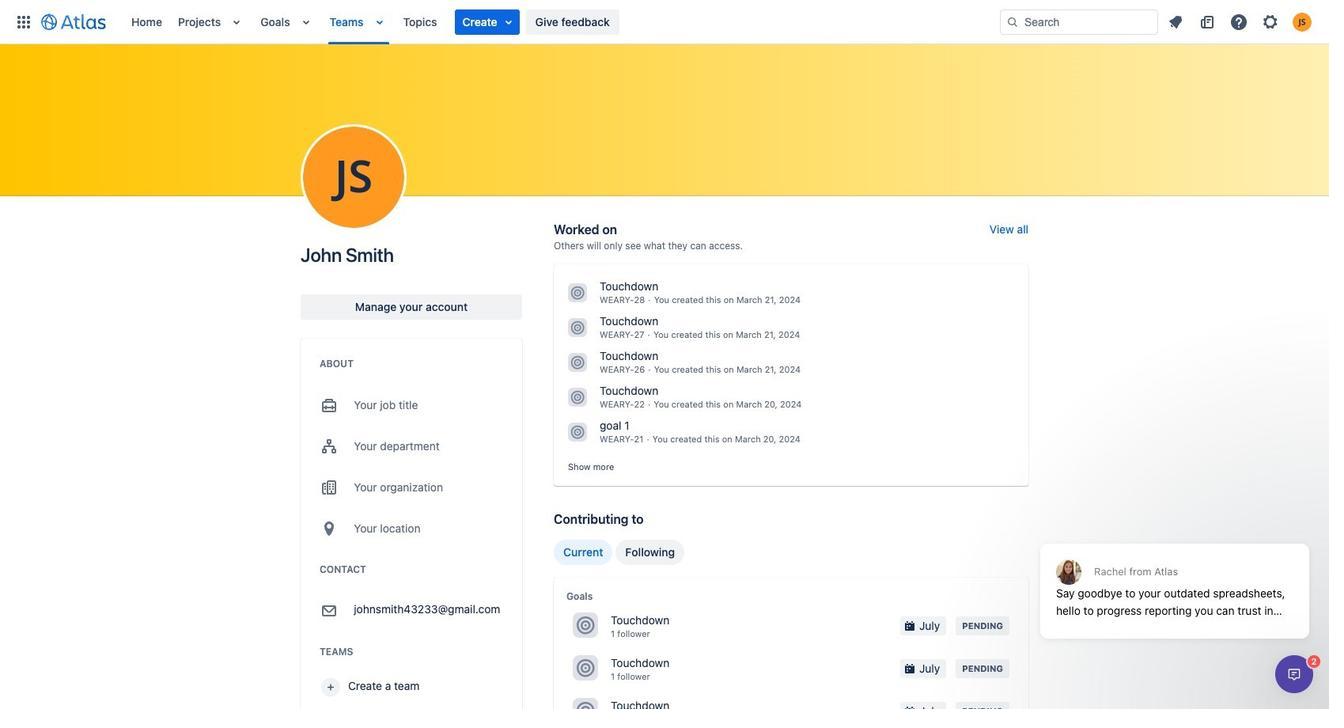 Task type: vqa. For each thing, say whether or not it's contained in the screenshot.
Notifications icon
yes



Task type: locate. For each thing, give the bounding box(es) containing it.
switch to... image
[[14, 12, 33, 31]]

list item inside list
[[455, 9, 520, 34]]

banner
[[0, 0, 1329, 44]]

list
[[123, 0, 1000, 44], [1162, 9, 1320, 34]]

group
[[554, 539, 685, 565]]

search image
[[1007, 15, 1019, 28]]

dialog
[[1033, 505, 1318, 650], [1276, 655, 1314, 693]]

None search field
[[1000, 9, 1159, 34]]

top element
[[9, 0, 1000, 44]]

Search field
[[1000, 9, 1159, 34]]

1 vertical spatial dialog
[[1276, 655, 1314, 693]]

list item
[[455, 9, 520, 34]]

profile image actions image
[[344, 168, 363, 187]]



Task type: describe. For each thing, give the bounding box(es) containing it.
account image
[[1293, 12, 1312, 31]]

0 horizontal spatial list
[[123, 0, 1000, 44]]

settings image
[[1261, 12, 1280, 31]]

help image
[[1230, 12, 1249, 31]]

0 vertical spatial dialog
[[1033, 505, 1318, 650]]

1 horizontal spatial list
[[1162, 9, 1320, 34]]

notifications image
[[1166, 12, 1185, 31]]



